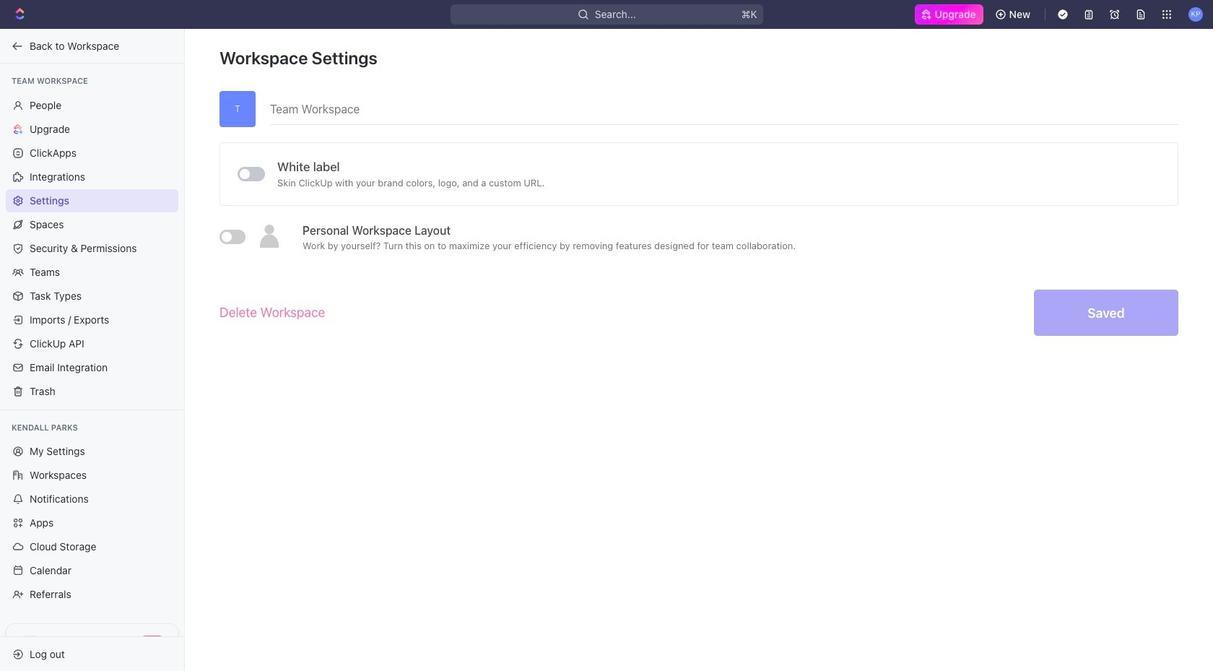 Task type: vqa. For each thing, say whether or not it's contained in the screenshot.
Sidebar navigation
no



Task type: locate. For each thing, give the bounding box(es) containing it.
Team Na﻿me text field
[[270, 91, 1179, 124]]



